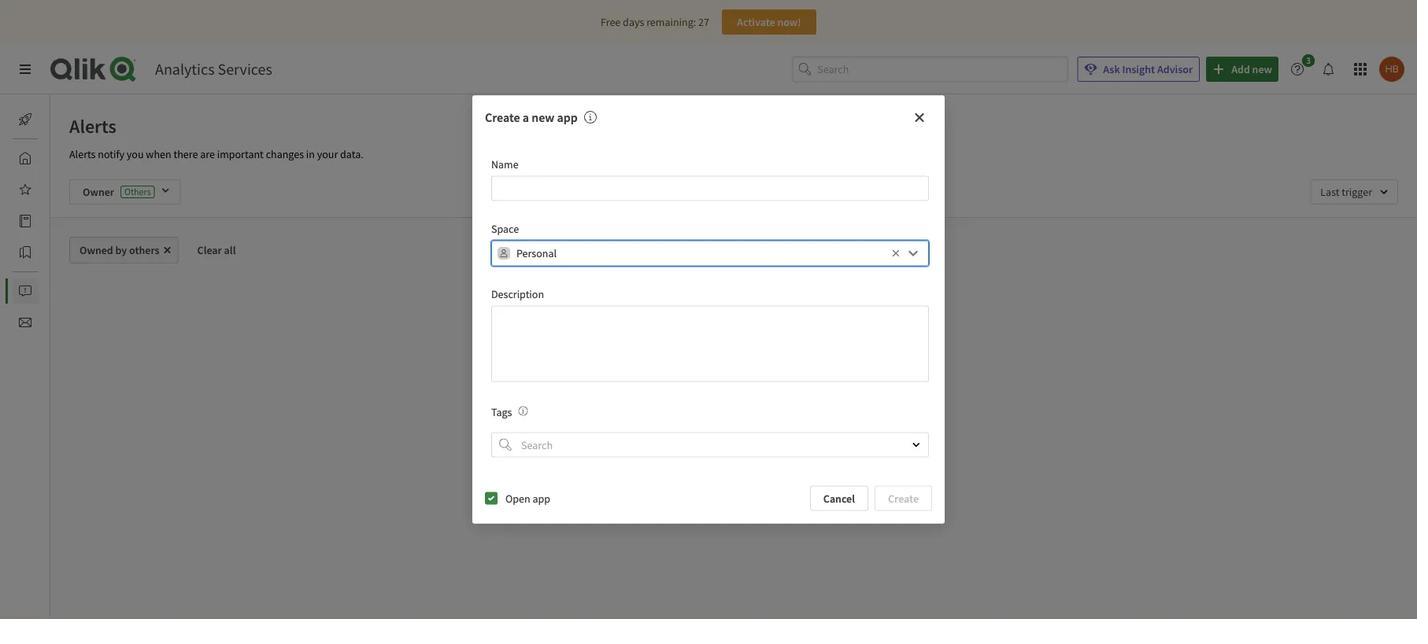 Task type: locate. For each thing, give the bounding box(es) containing it.
1 vertical spatial you
[[699, 447, 716, 461]]

catalog
[[50, 214, 85, 228]]

find
[[806, 431, 824, 446]]

open image
[[912, 440, 921, 450]]

or
[[754, 431, 764, 446]]

your right in at the left of page
[[317, 147, 338, 161]]

you left when
[[127, 147, 144, 161]]

catalog link
[[13, 209, 85, 234]]

1 vertical spatial your
[[699, 431, 720, 446]]

insight
[[1122, 62, 1155, 76]]

0 horizontal spatial are
[[200, 147, 215, 161]]

search image
[[499, 439, 512, 451]]

1 horizontal spatial you
[[699, 447, 716, 461]]

create button
[[875, 486, 932, 511]]

notify
[[98, 147, 124, 161]]

are right "there"
[[200, 147, 215, 161]]

create inside button
[[888, 492, 919, 506]]

2 alerts from the top
[[69, 147, 96, 161]]

important
[[217, 147, 264, 161]]

cancel
[[823, 492, 855, 506]]

navigation pane element
[[0, 101, 85, 342]]

open sidebar menu image
[[19, 63, 31, 76]]

0 vertical spatial app
[[557, 110, 578, 126]]

1 vertical spatial search text field
[[518, 433, 898, 458]]

search text field inside create a new app dialog
[[518, 433, 898, 458]]

create down open icon
[[888, 492, 919, 506]]

now!
[[777, 15, 801, 29]]

others
[[129, 243, 160, 257]]

1 vertical spatial are
[[719, 447, 733, 461]]

create
[[485, 110, 520, 126], [888, 492, 919, 506]]

clear all button
[[185, 237, 248, 264]]

1 horizontal spatial are
[[719, 447, 733, 461]]

1 alerts from the top
[[69, 114, 116, 138]]

create a new app dialog
[[472, 96, 945, 524]]

1 vertical spatial alerts
[[69, 147, 96, 161]]

0 horizontal spatial you
[[127, 147, 144, 161]]

app right open
[[533, 492, 550, 506]]

a
[[523, 110, 529, 126]]

there
[[174, 147, 198, 161]]

your
[[317, 147, 338, 161], [699, 431, 720, 446]]

analytics
[[155, 59, 215, 79]]

try
[[637, 431, 651, 446]]

are
[[200, 147, 215, 161], [719, 447, 733, 461]]

app
[[557, 110, 578, 126], [533, 492, 550, 506]]

ask
[[1103, 62, 1120, 76]]

alerts
[[69, 114, 116, 138], [69, 147, 96, 161]]

app right new
[[557, 110, 578, 126]]

activate
[[737, 15, 775, 29]]

create left a
[[485, 110, 520, 126]]

when
[[146, 147, 171, 161]]

Search text field
[[818, 56, 1068, 82], [518, 433, 898, 458]]

for.
[[772, 447, 787, 461]]

services
[[218, 59, 272, 79]]

open
[[505, 492, 530, 506]]

filters
[[766, 431, 792, 446]]

1 vertical spatial create
[[888, 492, 919, 506]]

subscriptions image
[[19, 317, 31, 329]]

are down search
[[719, 447, 733, 461]]

0 vertical spatial create
[[485, 110, 520, 126]]

alerts up notify
[[69, 114, 116, 138]]

Name text field
[[491, 176, 929, 201]]

0 horizontal spatial create
[[485, 110, 520, 126]]

analytics services
[[155, 59, 272, 79]]

owned by others button
[[69, 237, 178, 264]]

filters region
[[50, 167, 1417, 217]]

favorites image
[[19, 183, 31, 196]]

in
[[306, 147, 315, 161]]

are inside try adjusting your search or filters to find what you are looking for.
[[719, 447, 733, 461]]

free
[[601, 15, 621, 29]]

changes
[[266, 147, 304, 161]]

alerts left notify
[[69, 147, 96, 161]]

you left looking
[[699, 447, 716, 461]]

last trigger image
[[1310, 180, 1398, 205]]

all
[[224, 243, 236, 257]]

adjusting
[[654, 431, 697, 446]]

what
[[827, 431, 850, 446]]

0 horizontal spatial your
[[317, 147, 338, 161]]

clear all
[[197, 243, 236, 257]]

search
[[722, 431, 752, 446]]

0 vertical spatial alerts
[[69, 114, 116, 138]]

searchbar element
[[792, 56, 1068, 82]]

create for create a new app
[[485, 110, 520, 126]]

alerts notify you when there are important changes in your data.
[[69, 147, 364, 161]]

ask insight advisor
[[1103, 62, 1193, 76]]

1 horizontal spatial your
[[699, 431, 720, 446]]

0 vertical spatial are
[[200, 147, 215, 161]]

1 horizontal spatial create
[[888, 492, 919, 506]]

you
[[127, 147, 144, 161], [699, 447, 716, 461]]

1 vertical spatial app
[[533, 492, 550, 506]]

your left search
[[699, 431, 720, 446]]



Task type: vqa. For each thing, say whether or not it's contained in the screenshot.
Sense corresponding to 1st More actions image from the top of the page
no



Task type: describe. For each thing, give the bounding box(es) containing it.
owned
[[80, 243, 113, 257]]

cancel button
[[810, 486, 868, 511]]

27
[[698, 15, 709, 29]]

by
[[115, 243, 127, 257]]

your inside try adjusting your search or filters to find what you are looking for.
[[699, 431, 720, 446]]

description
[[491, 287, 544, 301]]

open app
[[505, 492, 550, 506]]

new
[[532, 110, 555, 126]]

alerts image
[[19, 285, 31, 298]]

create for create
[[888, 492, 919, 506]]

1 horizontal spatial app
[[557, 110, 578, 126]]

you inside try adjusting your search or filters to find what you are looking for.
[[699, 447, 716, 461]]

create a new app
[[485, 110, 578, 126]]

Space text field
[[517, 241, 888, 266]]

0 horizontal spatial app
[[533, 492, 550, 506]]

data.
[[340, 147, 364, 161]]

home
[[50, 151, 78, 165]]

to
[[795, 431, 804, 446]]

collections image
[[19, 246, 31, 259]]

owned by others
[[80, 243, 160, 257]]

activate now!
[[737, 15, 801, 29]]

looking
[[735, 447, 770, 461]]

alerts for alerts notify you when there are important changes in your data.
[[69, 147, 96, 161]]

Description text field
[[491, 306, 929, 382]]

days
[[623, 15, 644, 29]]

0 vertical spatial you
[[127, 147, 144, 161]]

try adjusting your search or filters to find what you are looking for.
[[637, 431, 850, 461]]

0 vertical spatial search text field
[[818, 56, 1068, 82]]

name
[[491, 157, 519, 171]]

start typing a tag name. select an existing tag or create a new tag by pressing enter or comma. press backspace to remove a tag. image
[[518, 407, 528, 416]]

space
[[491, 222, 519, 236]]

tags
[[491, 405, 512, 419]]

free days remaining: 27
[[601, 15, 709, 29]]

ask insight advisor button
[[1077, 57, 1200, 82]]

clear
[[197, 243, 222, 257]]

analytics services element
[[155, 59, 272, 79]]

start typing a tag name. select an existing tag or create a new tag by pressing enter or comma. press backspace to remove a tag. tooltip
[[512, 405, 528, 419]]

advisor
[[1157, 62, 1193, 76]]

home link
[[13, 146, 78, 171]]

activate now! link
[[722, 9, 816, 35]]

alerts for alerts
[[69, 114, 116, 138]]

search element
[[499, 439, 512, 451]]

0 vertical spatial your
[[317, 147, 338, 161]]

remaining:
[[647, 15, 696, 29]]



